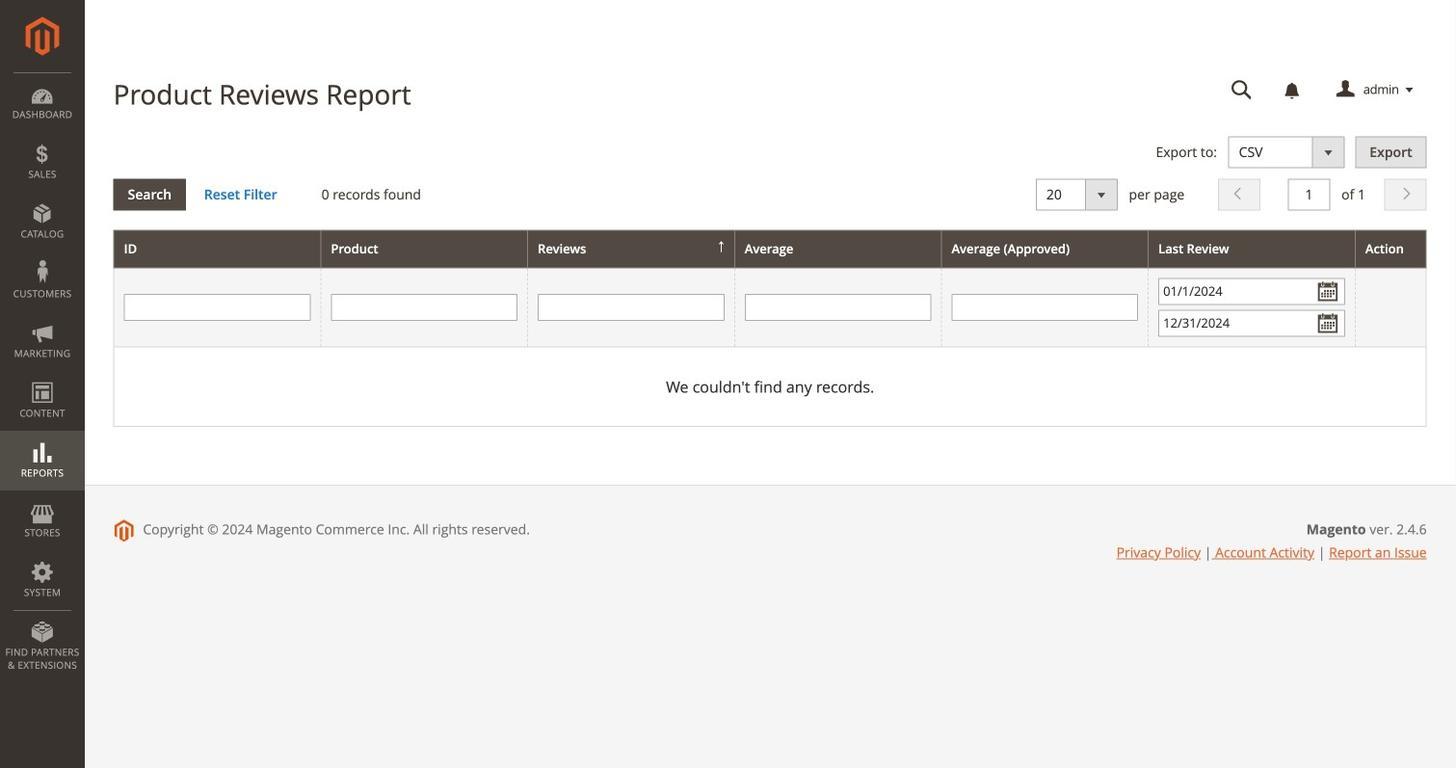 Task type: locate. For each thing, give the bounding box(es) containing it.
To text field
[[1159, 310, 1346, 337]]

menu bar
[[0, 72, 85, 682]]

magento admin panel image
[[26, 16, 59, 56]]

None text field
[[1289, 179, 1331, 211], [331, 294, 518, 321], [745, 294, 932, 321], [1289, 179, 1331, 211], [331, 294, 518, 321], [745, 294, 932, 321]]

From text field
[[1159, 278, 1346, 305]]

None text field
[[1218, 73, 1267, 107], [124, 294, 311, 321], [538, 294, 725, 321], [952, 294, 1139, 321], [1218, 73, 1267, 107], [124, 294, 311, 321], [538, 294, 725, 321], [952, 294, 1139, 321]]



